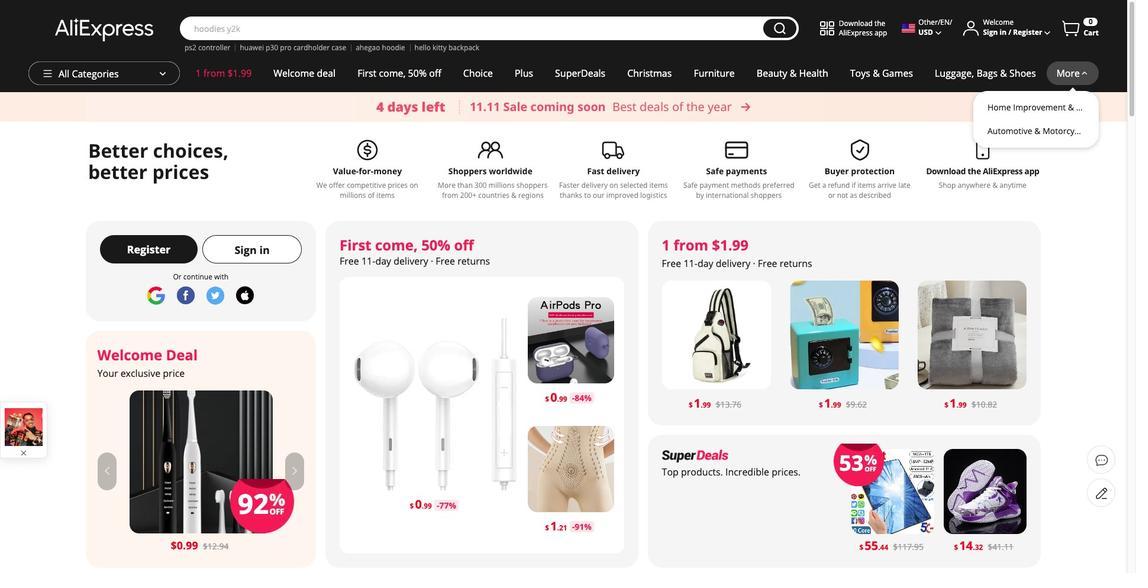 Task type: describe. For each thing, give the bounding box(es) containing it.
luggage,
[[935, 67, 974, 80]]

motorcycle
[[1043, 125, 1085, 137]]

$ for $ 5 5 . 4 4 $117.95
[[859, 543, 863, 553]]

games
[[882, 67, 913, 80]]

for airpods pro protective case silicone new solid color apple bluetooth headset soft case protective cover image
[[528, 297, 614, 384]]

. for $ 0 . 9 9 -84%
[[557, 394, 559, 404]]

- for 77%
[[437, 500, 439, 512]]

- for 91%
[[572, 522, 575, 533]]

come, for first come, 50% off
[[379, 67, 406, 80]]

toys & games
[[850, 67, 913, 80]]

christmas
[[627, 67, 672, 80]]

$41.11
[[988, 542, 1014, 553]]

$13.76
[[716, 399, 741, 411]]

sign in / register
[[983, 27, 1042, 38]]

· inside first come, 50% off free 11-day delivery · free returns
[[431, 255, 433, 268]]

0 for $ 0 . 9 9 -84%
[[550, 390, 557, 406]]

continue
[[183, 272, 212, 282]]

bags
[[976, 67, 998, 80]]

prices.
[[772, 466, 801, 479]]

toys & games link
[[839, 62, 924, 85]]

- for 84%
[[572, 393, 575, 404]]

choice
[[463, 67, 493, 80]]

beauty & health link
[[746, 62, 839, 85]]

$10.82
[[971, 399, 997, 411]]

for apple original headphones for iphone 14 13 12 11 pro max mini lightning earphones x xs xr 7 8 plus se wired bluetooth earbud image
[[349, 319, 522, 491]]

from for 1 from $1.99
[[203, 67, 225, 80]]

$ for $ 0 . 9 9 -77%
[[410, 502, 414, 512]]

. inside $ 5 5 . 4 4 $117.95
[[878, 543, 880, 553]]

2 inside $ 1 . 2 1 -91%
[[559, 523, 563, 533]]

home improvement & lighting
[[988, 102, 1107, 113]]

$0.99 $12.94
[[171, 539, 229, 553]]

92
[[238, 486, 269, 522]]

ahegao hoodie
[[356, 43, 405, 53]]

aliexpress
[[839, 28, 873, 38]]

84%
[[575, 393, 592, 404]]

0 horizontal spatial register
[[127, 243, 171, 257]]

1 inside $ 1 . 2 1 -91%
[[563, 523, 567, 533]]

products.
[[681, 466, 723, 479]]

. for $ 1 . 9 9 $10.82
[[956, 401, 958, 411]]

off for first come, 50% off
[[429, 67, 441, 80]]

automotive
[[988, 125, 1032, 137]]

3
[[975, 543, 979, 553]]

huawei
[[240, 43, 264, 53]]

in for sign in
[[259, 243, 270, 257]]

en
[[940, 17, 950, 27]]

huawei p30 pro cardholder case
[[240, 43, 346, 53]]

2 inside $ 1 4 . 3 2 $41.11
[[979, 543, 983, 553]]

incredible
[[725, 466, 769, 479]]

all categories
[[59, 67, 119, 80]]

price
[[163, 367, 185, 380]]

. for $ 1 . 9 9 $9.62
[[831, 401, 833, 411]]

automotive & motorcycle link
[[982, 120, 1090, 143]]

welcome deal your exclusive price
[[97, 346, 198, 380]]

luggage, bags & shoes
[[935, 67, 1036, 80]]

hello
[[414, 43, 431, 53]]

$ for $ 1 . 9 9 $13.76
[[689, 401, 693, 411]]

plus link
[[504, 62, 544, 85]]

first come, 50% off link
[[347, 62, 452, 85]]

come, for first come, 50% off free 11-day delivery · free returns
[[375, 235, 418, 255]]

first come, 50% off
[[357, 67, 441, 80]]

superdeals link
[[544, 62, 616, 85]]

more
[[1056, 67, 1080, 80]]

automotive & motorcycle
[[988, 125, 1085, 137]]

top
[[662, 466, 679, 479]]

cart
[[1084, 28, 1099, 38]]

deal
[[317, 67, 336, 80]]

beauty & health
[[757, 67, 828, 80]]

backpack
[[448, 43, 479, 53]]

case
[[332, 43, 346, 53]]

usd
[[918, 27, 933, 38]]

from for 1 from $1.99 free 11-day delivery · free returns
[[674, 235, 708, 255]]

ahegao
[[356, 43, 380, 53]]

delivery inside 1 from $1.99 free 11-day delivery · free returns
[[716, 257, 750, 270]]

$9.62
[[846, 399, 867, 411]]

0 inside 0 cart
[[1089, 17, 1093, 27]]

day inside first come, 50% off free 11-day delivery · free returns
[[375, 255, 391, 268]]

health
[[799, 67, 828, 80]]

. inside $ 1 4 . 3 2 $41.11
[[973, 543, 975, 553]]

sign for sign in / register
[[983, 27, 998, 38]]

off for first come, 50% off free 11-day delivery · free returns
[[454, 235, 474, 255]]

sign in
[[235, 243, 270, 257]]

welcome for deal
[[274, 67, 314, 80]]

first for first come, 50% off free 11-day delivery · free returns
[[340, 235, 371, 255]]

ps2 controller link
[[185, 43, 230, 53]]

returns inside 1 from $1.99 free 11-day delivery · free returns
[[780, 257, 812, 270]]

0 for $ 0 . 9 9 -77%
[[415, 497, 422, 513]]

ps2
[[185, 43, 196, 53]]

delivery inside first come, 50% off free 11-day delivery · free returns
[[394, 255, 428, 268]]

exclusive
[[120, 367, 160, 380]]

$ for $ 0 . 9 9 -84%
[[545, 394, 549, 404]]

91%
[[575, 522, 592, 533]]

day inside 1 from $1.99 free 11-day delivery · free returns
[[698, 257, 713, 270]]

$1.99 for 1 from $1.99 free 11-day delivery · free returns
[[712, 235, 748, 255]]

home improvement & lighting link
[[982, 96, 1107, 120]]

hoodie
[[382, 43, 405, 53]]

0 cart
[[1084, 17, 1099, 38]]

$ for $ 1 . 9 9 $9.62
[[819, 401, 823, 411]]

. for $ 1 . 9 9 $13.76
[[701, 401, 703, 411]]

2023 new 5g tablet 11.6 inch tablet android 16gb ram 1tb rom 8800mah android 11.0 mtk6797 wifi network bluetooth fullscreen image
[[851, 450, 934, 535]]

50% for first come, 50% off
[[408, 67, 427, 80]]

ahegao hoodie link
[[356, 43, 405, 53]]

2 horizontal spatial welcome
[[983, 17, 1014, 27]]

$ 1 4 . 3 2 $41.11
[[954, 538, 1014, 554]]

$ for $ 1 4 . 3 2 $41.11
[[954, 543, 958, 553]]

first for first come, 50% off
[[357, 67, 376, 80]]

beauty
[[757, 67, 787, 80]]



Task type: locate. For each thing, give the bounding box(es) containing it.
& right toys
[[873, 67, 880, 80]]

$ 1 . 9 9 $13.76
[[689, 396, 741, 412]]

& for automotive
[[1034, 125, 1040, 137]]

$ 0 . 9 9 -84%
[[545, 390, 592, 406]]

with
[[214, 272, 228, 282]]

new shoulder bag man 2022 casual chest bag business male bag multi-functional women backpack cycling sports rucksack travel pack image
[[662, 281, 771, 390]]

. left $10.82
[[956, 401, 958, 411]]

/ for en
[[950, 17, 952, 27]]

1 vertical spatial -
[[437, 500, 439, 512]]

mini bank money box retro atm rotating password cash coins saving box bank safe box automatic deposit banknote christmas gift image
[[790, 281, 899, 390]]

0 vertical spatial 2
[[559, 523, 563, 533]]

- inside $ 0 . 9 9 -84%
[[572, 393, 575, 404]]

.
[[557, 394, 559, 404], [701, 401, 703, 411], [831, 401, 833, 411], [956, 401, 958, 411], [422, 502, 424, 512], [557, 523, 559, 533], [878, 543, 880, 553], [973, 543, 975, 553]]

first
[[357, 67, 376, 80], [340, 235, 371, 255]]

. inside $ 0 . 9 9 -77%
[[422, 502, 424, 512]]

2 left 91%
[[559, 523, 563, 533]]

$ inside $ 1 4 . 3 2 $41.11
[[954, 543, 958, 553]]

1 from $1.99
[[196, 67, 252, 80]]

. for $ 0 . 9 9 -77%
[[422, 502, 424, 512]]

lighting
[[1076, 102, 1107, 113]]

choice link
[[452, 62, 504, 85]]

welcome for deal
[[97, 346, 162, 365]]

1 horizontal spatial returns
[[780, 257, 812, 270]]

2 vertical spatial 0
[[415, 497, 422, 513]]

1 vertical spatial 0
[[550, 390, 557, 406]]

$ 1 . 2 1 -91%
[[545, 519, 592, 535]]

0
[[1089, 17, 1093, 27], [550, 390, 557, 406], [415, 497, 422, 513]]

53
[[839, 449, 863, 478]]

$ left $10.82
[[944, 401, 948, 411]]

1 horizontal spatial welcome
[[274, 67, 314, 80]]

. inside $ 1 . 9 9 $13.76
[[701, 401, 703, 411]]

$ left '3'
[[954, 543, 958, 553]]

0 horizontal spatial day
[[375, 255, 391, 268]]

. left 91%
[[557, 523, 559, 533]]

. left 77%
[[422, 502, 424, 512]]

1 vertical spatial come,
[[375, 235, 418, 255]]

from inside 1 from $1.99 free 11-day delivery · free returns
[[674, 235, 708, 255]]

1 vertical spatial 2
[[979, 543, 983, 553]]

$1.99
[[227, 67, 252, 80], [712, 235, 748, 255]]

/ right 'other/'
[[950, 17, 952, 27]]

1 horizontal spatial 0
[[550, 390, 557, 406]]

0 horizontal spatial 2
[[559, 523, 563, 533]]

1 horizontal spatial off
[[454, 235, 474, 255]]

& left health
[[790, 67, 797, 80]]

0 left 84%
[[550, 390, 557, 406]]

1 horizontal spatial from
[[674, 235, 708, 255]]

0 vertical spatial come,
[[379, 67, 406, 80]]

. left $9.62
[[831, 401, 833, 411]]

0 up the cart
[[1089, 17, 1093, 27]]

returns inside first come, 50% off free 11-day delivery · free returns
[[457, 255, 490, 268]]

50%
[[408, 67, 427, 80], [421, 235, 450, 255]]

1 horizontal spatial /
[[1008, 27, 1011, 38]]

hello kitty backpack link
[[414, 43, 479, 53]]

1 vertical spatial off
[[454, 235, 474, 255]]

kitty
[[433, 43, 447, 53]]

$ 1 . 9 9 $10.82
[[944, 396, 997, 412]]

download the aliexpress app
[[839, 18, 887, 38]]

$ left 91%
[[545, 523, 549, 533]]

· inside 1 from $1.99 free 11-day delivery · free returns
[[753, 257, 755, 270]]

welcome inside welcome deal your exclusive price
[[97, 346, 162, 365]]

1 from $1.99 free 11-day delivery · free returns
[[662, 235, 812, 270]]

70x100cmgrey flannel fleece blanket adult children soft warm throw bed covers simple solid color sofa breathable bedspreads image
[[918, 281, 1026, 390]]

& left lighting
[[1068, 102, 1074, 113]]

$0.99
[[171, 539, 198, 553]]

$12.94
[[203, 541, 229, 553]]

0 vertical spatial from
[[203, 67, 225, 80]]

2 vertical spatial -
[[572, 522, 575, 533]]

0 vertical spatial first
[[357, 67, 376, 80]]

children basketball shoes for girl pu leather indoor field sports shoes high top training trainers kids basketball sneakers image
[[944, 450, 1026, 535]]

0 horizontal spatial welcome
[[97, 346, 162, 365]]

returns
[[457, 255, 490, 268], [780, 257, 812, 270]]

1 horizontal spatial day
[[698, 257, 713, 270]]

1 vertical spatial welcome
[[274, 67, 314, 80]]

0 horizontal spatial returns
[[457, 255, 490, 268]]

1 horizontal spatial sign
[[983, 27, 998, 38]]

controller
[[198, 43, 230, 53]]

plus
[[515, 67, 533, 80]]

0 vertical spatial in
[[1000, 27, 1006, 38]]

1 vertical spatial register
[[127, 243, 171, 257]]

welcome down huawei p30 pro cardholder case "link"
[[274, 67, 314, 80]]

$ inside $ 5 5 . 4 4 $117.95
[[859, 543, 863, 553]]

0 vertical spatial sign
[[983, 27, 998, 38]]

1 horizontal spatial 2
[[979, 543, 983, 553]]

pro
[[280, 43, 292, 53]]

home
[[988, 102, 1011, 113]]

first come, 50% off free 11-day delivery · free returns
[[340, 235, 490, 268]]

. for $ 1 . 2 1 -91%
[[557, 523, 559, 533]]

in
[[1000, 27, 1006, 38], [259, 243, 270, 257]]

jianpai adult black white classic acoustic electric toothbrush adult 5-gear mode usb charging ipx7 waterproof acoustic electric image
[[129, 391, 272, 534]]

download
[[839, 18, 873, 28]]

4
[[966, 538, 973, 554], [880, 543, 884, 553], [884, 543, 888, 553]]

toys
[[850, 67, 870, 80]]

furniture
[[694, 67, 735, 80]]

1 vertical spatial first
[[340, 235, 371, 255]]

register
[[1013, 27, 1042, 38], [127, 243, 171, 257]]

50% for first come, 50% off free 11-day delivery · free returns
[[421, 235, 450, 255]]

welcome up exclusive
[[97, 346, 162, 365]]

& right bags
[[1000, 67, 1007, 80]]

free
[[340, 255, 359, 268], [436, 255, 455, 268], [662, 257, 681, 270], [758, 257, 777, 270]]

$ left 84%
[[545, 394, 549, 404]]

0 horizontal spatial sign
[[235, 243, 257, 257]]

in for sign in / register
[[1000, 27, 1006, 38]]

50% inside first come, 50% off link
[[408, 67, 427, 80]]

0 vertical spatial register
[[1013, 27, 1042, 38]]

$1.99 for 1 from $1.99
[[227, 67, 252, 80]]

$ left 77%
[[410, 502, 414, 512]]

welcome deal
[[274, 67, 336, 80]]

. left 84%
[[557, 394, 559, 404]]

categories
[[72, 67, 119, 80]]

shoes
[[1009, 67, 1036, 80]]

superdeals
[[555, 67, 605, 80]]

close image
[[19, 449, 28, 459]]

improvement
[[1013, 102, 1066, 113]]

. left $41.11
[[973, 543, 975, 553]]

$117.95
[[893, 542, 924, 553]]

app
[[875, 28, 887, 38]]

high waist shaper panties women's body shaper shorts for women breathable tightening shaping-short brilliant corsets for body image
[[528, 426, 614, 513]]

1 from $1.99 link
[[185, 62, 263, 85]]

huawei p30 pro cardholder case link
[[240, 43, 346, 53]]

hoodies y2k text field
[[188, 22, 757, 34]]

from
[[203, 67, 225, 80], [674, 235, 708, 255]]

$ inside $ 0 . 9 9 -77%
[[410, 502, 414, 512]]

&
[[790, 67, 797, 80], [873, 67, 880, 80], [1000, 67, 1007, 80], [1068, 102, 1074, 113], [1034, 125, 1040, 137]]

off inside first come, 50% off free 11-day delivery · free returns
[[454, 235, 474, 255]]

/ for in
[[1008, 27, 1011, 38]]

2 5 from the left
[[871, 538, 878, 554]]

0 vertical spatial welcome
[[983, 17, 1014, 27]]

0 vertical spatial $1.99
[[227, 67, 252, 80]]

1 horizontal spatial $1.99
[[712, 235, 748, 255]]

. left '$13.76'
[[701, 401, 703, 411]]

or continue with
[[173, 272, 228, 282]]

. left "$117.95"
[[878, 543, 880, 553]]

0 horizontal spatial delivery
[[394, 255, 428, 268]]

first inside first come, 50% off free 11-day delivery · free returns
[[340, 235, 371, 255]]

other/ en /
[[918, 17, 952, 27]]

other/
[[918, 17, 940, 27]]

welcome
[[983, 17, 1014, 27], [274, 67, 314, 80], [97, 346, 162, 365]]

$ left $9.62
[[819, 401, 823, 411]]

$ inside $ 1 . 9 9 $13.76
[[689, 401, 693, 411]]

day
[[375, 255, 391, 268], [698, 257, 713, 270]]

1 vertical spatial from
[[674, 235, 708, 255]]

pop picture image
[[5, 409, 43, 447]]

2 left $41.11
[[979, 543, 983, 553]]

deal
[[166, 346, 198, 365]]

-
[[572, 393, 575, 404], [437, 500, 439, 512], [572, 522, 575, 533]]

off inside first come, 50% off link
[[429, 67, 441, 80]]

$ for $ 1 . 9 9 $10.82
[[944, 401, 948, 411]]

2 vertical spatial welcome
[[97, 346, 162, 365]]

$1.99 inside 1 from $1.99 free 11-day delivery · free returns
[[712, 235, 748, 255]]

$ left '$13.76'
[[689, 401, 693, 411]]

the
[[874, 18, 885, 28]]

0 vertical spatial 50%
[[408, 67, 427, 80]]

$ 0 . 9 9 -77%
[[410, 497, 456, 513]]

furniture link
[[683, 62, 746, 85]]

0 horizontal spatial in
[[259, 243, 270, 257]]

1 vertical spatial $1.99
[[712, 235, 748, 255]]

1 vertical spatial 50%
[[421, 235, 450, 255]]

. inside $ 1 . 9 9 $10.82
[[956, 401, 958, 411]]

. inside $ 1 . 2 1 -91%
[[557, 523, 559, 533]]

. inside $ 0 . 9 9 -84%
[[557, 394, 559, 404]]

/ up shoes
[[1008, 27, 1011, 38]]

your
[[97, 367, 118, 380]]

- inside $ 0 . 9 9 -77%
[[437, 500, 439, 512]]

1 horizontal spatial 11-
[[684, 257, 698, 270]]

. inside $ 1 . 9 9 $9.62
[[831, 401, 833, 411]]

0 horizontal spatial off
[[429, 67, 441, 80]]

& for beauty
[[790, 67, 797, 80]]

0 vertical spatial 0
[[1089, 17, 1093, 27]]

1 horizontal spatial delivery
[[716, 257, 750, 270]]

0 horizontal spatial $1.99
[[227, 67, 252, 80]]

0 vertical spatial off
[[429, 67, 441, 80]]

all
[[59, 67, 69, 80]]

$ inside $ 1 . 9 9 $9.62
[[819, 401, 823, 411]]

come, inside first come, 50% off free 11-day delivery · free returns
[[375, 235, 418, 255]]

0 horizontal spatial ·
[[431, 255, 433, 268]]

$ inside $ 1 . 2 1 -91%
[[545, 523, 549, 533]]

1 vertical spatial sign
[[235, 243, 257, 257]]

1 horizontal spatial ·
[[753, 257, 755, 270]]

2
[[559, 523, 563, 533], [979, 543, 983, 553]]

2 horizontal spatial 0
[[1089, 17, 1093, 27]]

1 vertical spatial in
[[259, 243, 270, 257]]

11- inside 1 from $1.99 free 11-day delivery · free returns
[[684, 257, 698, 270]]

p30
[[266, 43, 278, 53]]

$ inside $ 0 . 9 9 -84%
[[545, 394, 549, 404]]

$ for $ 1 . 2 1 -91%
[[545, 523, 549, 533]]

- inside $ 1 . 2 1 -91%
[[572, 522, 575, 533]]

& down improvement
[[1034, 125, 1040, 137]]

off
[[429, 67, 441, 80], [454, 235, 474, 255]]

0 vertical spatial -
[[572, 393, 575, 404]]

$ inside $ 1 . 9 9 $10.82
[[944, 401, 948, 411]]

1 5 from the left
[[865, 538, 871, 554]]

5
[[865, 538, 871, 554], [871, 538, 878, 554]]

11- inside first come, 50% off free 11-day delivery · free returns
[[361, 255, 375, 268]]

0 horizontal spatial /
[[950, 17, 952, 27]]

0 horizontal spatial 11-
[[361, 255, 375, 268]]

None button
[[763, 19, 796, 38]]

0 left 77%
[[415, 497, 422, 513]]

ps2 controller
[[185, 43, 230, 53]]

1 horizontal spatial in
[[1000, 27, 1006, 38]]

$ left "$117.95"
[[859, 543, 863, 553]]

1 horizontal spatial register
[[1013, 27, 1042, 38]]

0 horizontal spatial from
[[203, 67, 225, 80]]

or
[[173, 272, 181, 282]]

1 inside 1 from $1.99 free 11-day delivery · free returns
[[662, 235, 670, 255]]

$ 1 . 9 9 $9.62
[[819, 396, 867, 412]]

0 horizontal spatial 0
[[415, 497, 422, 513]]

cardholder
[[293, 43, 330, 53]]

sign for sign in
[[235, 243, 257, 257]]

christmas link
[[616, 62, 683, 85]]

top products. incredible prices.
[[662, 466, 801, 479]]

welcome up bags
[[983, 17, 1014, 27]]

& for toys
[[873, 67, 880, 80]]

50% inside first come, 50% off free 11-day delivery · free returns
[[421, 235, 450, 255]]



Task type: vqa. For each thing, say whether or not it's contained in the screenshot.
2 in the $ 1 4 . 3 2 $41.11
yes



